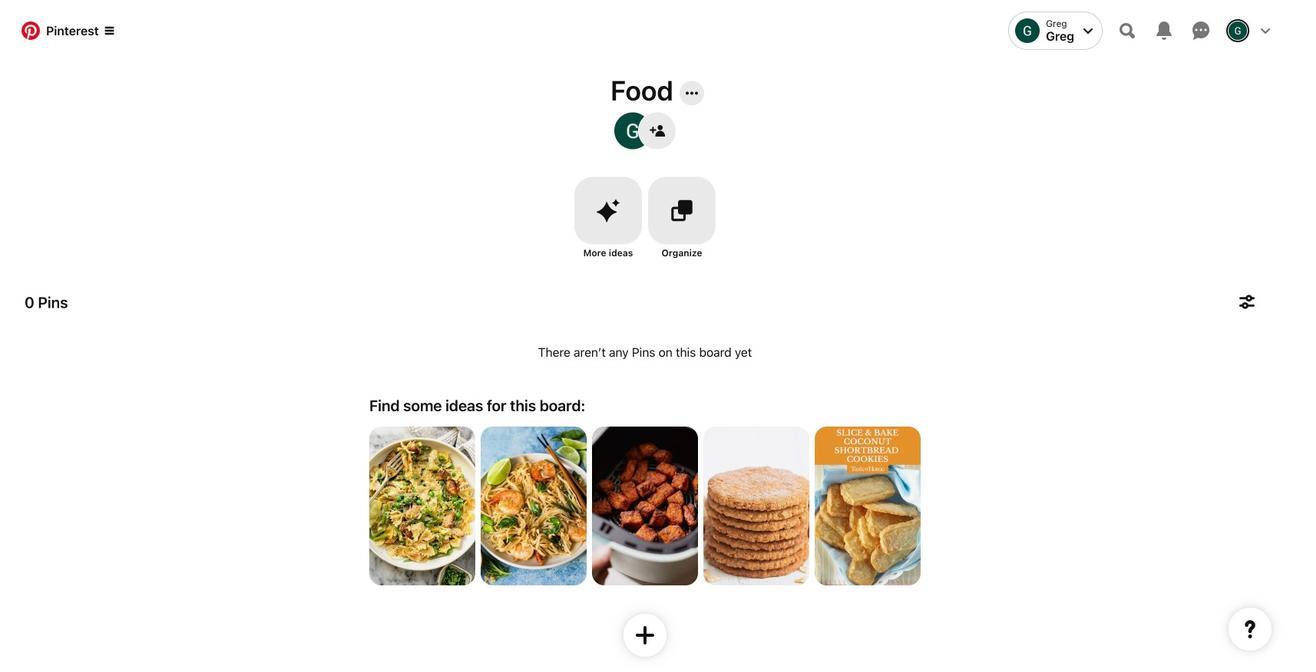 Task type: locate. For each thing, give the bounding box(es) containing it.
dynamic badge dropdown menu button image
[[105, 26, 114, 35]]

2 horizontal spatial  image
[[704, 427, 810, 586]]

greg image
[[1016, 18, 1040, 43], [1229, 22, 1248, 40]]

0 horizontal spatial greg image
[[1016, 18, 1040, 43]]

ridiculously good air fryer salmon recipe - pinch of yum image
[[592, 427, 698, 586]]

1 horizontal spatial  image
[[481, 427, 587, 586]]

account switcher arrow icon image
[[1084, 26, 1093, 35]]

3  image from the left
[[704, 427, 810, 586]]

 image
[[370, 427, 476, 586], [481, 427, 587, 586], [704, 427, 810, 586]]

0 horizontal spatial  image
[[370, 427, 476, 586]]

light and buttery, these delicate shortbread cookies are melt-in-your-mouth good. the coconut flavor makes them extra special. —roberta otto, duluth, minnesota #shortbreadcookies #coconut #coconutrecipes #cookies #cookierecipes #desserts image
[[815, 427, 921, 586]]

more ideas image
[[597, 199, 620, 222]]

organize image
[[671, 199, 694, 222]]



Task type: vqa. For each thing, say whether or not it's contained in the screenshot.
Primary navigation header navigation
yes



Task type: describe. For each thing, give the bounding box(es) containing it.
primary navigation header navigation
[[9, 3, 1281, 58]]

1  image from the left
[[370, 427, 476, 586]]

1 horizontal spatial greg image
[[1229, 22, 1248, 40]]

greg image
[[615, 113, 651, 149]]

pinterest image
[[22, 22, 40, 40]]

2  image from the left
[[481, 427, 587, 586]]



